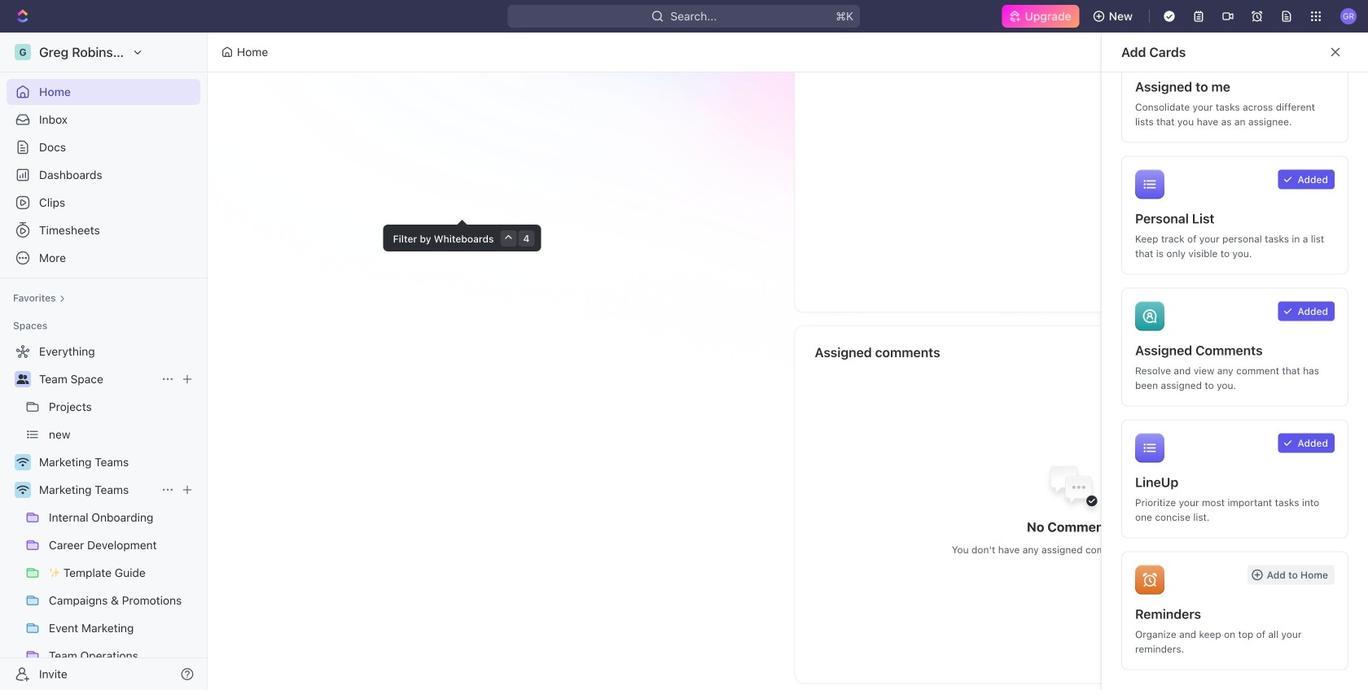 Task type: vqa. For each thing, say whether or not it's contained in the screenshot.
Sidebar navigation
yes



Task type: describe. For each thing, give the bounding box(es) containing it.
wifi image
[[17, 486, 29, 495]]

reminders image
[[1136, 566, 1165, 595]]

lineup image
[[1136, 434, 1165, 463]]

user group image
[[17, 375, 29, 385]]

greg robinson's workspace, , element
[[15, 44, 31, 60]]



Task type: locate. For each thing, give the bounding box(es) containing it.
tree
[[7, 339, 200, 691]]

personal list image
[[1136, 170, 1165, 199]]

assigned comments image
[[1136, 302, 1165, 331]]

sidebar navigation
[[0, 33, 211, 691]]

wifi image
[[17, 458, 29, 468]]

tree inside sidebar 'navigation'
[[7, 339, 200, 691]]



